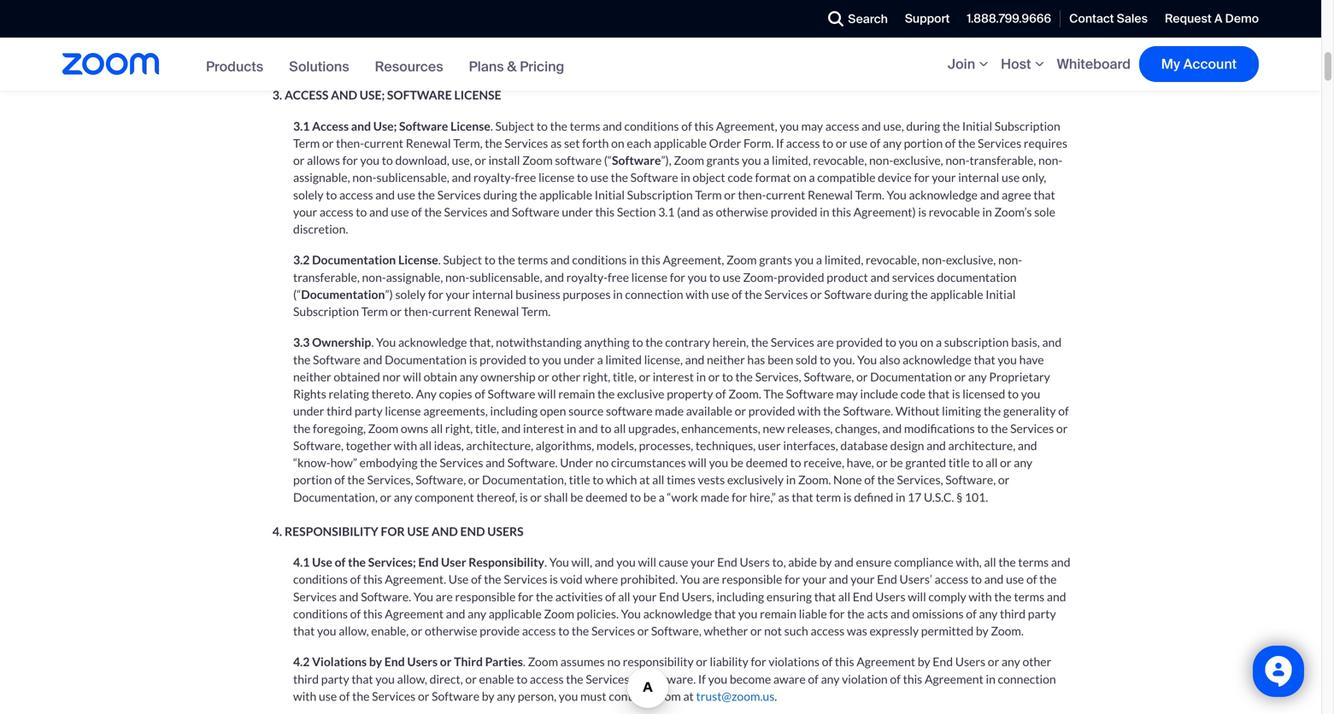 Task type: describe. For each thing, give the bounding box(es) containing it.
1 horizontal spatial agreement
[[857, 655, 916, 670]]

software down the software on the left top
[[399, 119, 448, 133]]

then- inside ") solely for your internal business purposes in connection with use of the services or software during the applicable initial subscription term or then-current renewal term.
[[404, 304, 432, 319]]

may inside . subject to the terms and conditions of this agreement, you may access and use, during the initial subscription term or then-current renewal term, the services as set forth on each applicable order form. if access to or use of any portion of the services requires or allows for you to download, use, or install zoom software ("
[[802, 119, 824, 133]]

license,
[[645, 353, 683, 367]]

non- up documentation
[[999, 253, 1023, 267]]

exclusive, inside . subject to the terms and conditions in this agreement, zoom grants you a limited, revocable, non-exclusive, non- transferable, non-assignable, non-sublicensable, and royalty-free license for you to use zoom-provided product and services documentation ("
[[946, 253, 996, 267]]

acknowledge inside . you will, and you will cause your end users to, abide by and ensure compliance with, all the terms and conditions of this agreement. use of the services is void where prohibited. you are responsible for your and your end users' access to and use of the services and software. you are responsible for the activities of all your end users, including ensuring that all end users will comply with the terms and conditions of this agreement and any applicable zoom policies. you acknowledge that you remain liable for the acts and omissions of any third party that you allow, enable, or otherwise provide access to the services or software, whether or not such access was expressly permitted by zoom.
[[644, 607, 712, 622]]

1 horizontal spatial interest
[[653, 370, 694, 384]]

that up whether
[[715, 607, 736, 622]]

agreements,
[[424, 404, 488, 419]]

3.3
[[293, 335, 310, 350]]

services;
[[368, 555, 416, 570]]

business
[[516, 287, 561, 302]]

on inside . you acknowledge that, notwithstanding anything to the contrary herein, the services are provided to you on a subscription basis, and the software and documentation is provided to you under a limited license, and neither has been sold to you. you also acknowledge that you have neither obtained nor will obtain any ownership or other right, title, or interest in or to the services, software, or documentation or any proprietary rights relating thereto. any copies of software will remain the exclusive property of zoom. the software may include code that is licensed to you under third party license agreements, including open source software made available or provided with the software. without limiting the generality of the foregoing, zoom owns all right, title, and interest in and to all upgrades, enhancements, new releases, changes, and modifications to the services or software, together with all ideas, architecture, algorithms, models, processes, techniques, user interfaces, database design and architecture, and "know-how" embodying the services and software. under no circumstances will you be deemed to receive, have, or be granted title to all or any portion of the services, software, or documentation, title to which at all times vests exclusively in zoom. none of the services, software, or documentation, or any component thereof, is or shall be deemed to be a "work made for hire," as that term is defined in 17 u.s.c. § 101.
[[921, 335, 934, 350]]

current inside ") solely for your internal business purposes in connection with use of the services or software during the applicable initial subscription term or then-current renewal term.
[[432, 304, 472, 319]]

users up acts
[[876, 590, 906, 604]]

proprietary
[[990, 370, 1051, 384]]

will right nor
[[403, 370, 422, 384]]

you acknowledge that zoom is not required to provide any new services set forth in an order form until all outstanding balances due and owing for existing services are paid in full.
[[293, 36, 1071, 68]]

in inside . zoom assumes no responsibility or liability for violations of this agreement by end users or any other third party that you allow, direct, or enable to access the services or software. if you become aware of any violation of this agreement in connection with use of the services or software by any person, you must contact zoom at
[[986, 672, 996, 687]]

this up violation
[[835, 655, 855, 670]]

1 horizontal spatial zoom.
[[799, 473, 831, 488]]

access right form.
[[786, 136, 820, 150]]

for right liable
[[830, 607, 845, 622]]

0 vertical spatial and
[[331, 88, 358, 102]]

be down techniques,
[[731, 456, 744, 470]]

end
[[460, 525, 485, 539]]

void
[[561, 573, 583, 587]]

1 vertical spatial right,
[[445, 421, 473, 436]]

by down enable, on the left bottom of page
[[369, 655, 382, 670]]

access inside . zoom assumes no responsibility or liability for violations of this agreement by end users or any other third party that you allow, direct, or enable to access the services or software. if you become aware of any violation of this agreement in connection with use of the services or software by any person, you must contact zoom at
[[530, 672, 564, 687]]

releases,
[[787, 421, 833, 436]]

will up open
[[538, 387, 556, 402]]

this right violation
[[904, 672, 923, 687]]

0 vertical spatial right,
[[583, 370, 611, 384]]

documentation down 3.2 documentation license
[[301, 287, 385, 302]]

by down enable
[[482, 690, 495, 704]]

non- up device
[[870, 153, 894, 168]]

during inside . subject to the terms and conditions of this agreement, you may access and use, during the initial subscription term or then-current renewal term, the services as set forth on each applicable order form. if access to or use of any portion of the services requires or allows for you to download, use, or install zoom software ("
[[907, 119, 941, 133]]

conditions down 4.1
[[293, 573, 348, 587]]

1 vertical spatial under
[[564, 353, 595, 367]]

which
[[606, 473, 637, 488]]

ideas,
[[434, 439, 464, 453]]

to inside you acknowledge that zoom is not required to provide any new services set forth in an order form until all outstanding balances due and owing for existing services are paid in full.
[[372, 54, 383, 68]]

access down liable
[[811, 624, 845, 639]]

end down "prohibited."
[[659, 590, 680, 604]]

with down owns
[[394, 439, 417, 453]]

this down services;
[[363, 573, 383, 587]]

agreement, for zoom
[[663, 253, 725, 267]]

whiteboard
[[1057, 55, 1131, 73]]

revocable
[[929, 205, 981, 219]]

non- down 3.2 documentation license
[[362, 270, 386, 285]]

all right with,
[[985, 555, 997, 570]]

agreement, for you
[[716, 119, 778, 133]]

0 vertical spatial deemed
[[746, 456, 788, 470]]

0 vertical spatial limiting
[[554, 36, 594, 51]]

solutions
[[289, 58, 349, 76]]

software inside . you acknowledge that, notwithstanding anything to the contrary herein, the services are provided to you on a subscription basis, and the software and documentation is provided to you under a limited license, and neither has been sold to you. you also acknowledge that you have neither obtained nor will obtain any ownership or other right, title, or interest in or to the services, software, or documentation or any proprietary rights relating thereto. any copies of software will remain the exclusive property of zoom. the software may include code that is licensed to you under third party license agreements, including open source software made available or provided with the software. without limiting the generality of the foregoing, zoom owns all right, title, and interest in and to all upgrades, enhancements, new releases, changes, and modifications to the services or software, together with all ideas, architecture, algorithms, models, processes, techniques, user interfaces, database design and architecture, and "know-how" embodying the services and software. under no circumstances will you be deemed to receive, have, or be granted title to all or any portion of the services, software, or documentation, title to which at all times vests exclusively in zoom. none of the services, software, or documentation, or any component thereof, is or shall be deemed to be a "work made for hire," as that term is defined in 17 u.s.c. § 101.
[[606, 404, 653, 419]]

zoom logo image
[[62, 53, 159, 75]]

limited, inside . subject to the terms and conditions in this agreement, zoom grants you a limited, revocable, non-exclusive, non- transferable, non-assignable, non-sublicensable, and royalty-free license for you to use zoom-provided product and services documentation ("
[[825, 253, 864, 267]]

conditions inside . subject to the terms and conditions of this agreement, you may access and use, during the initial subscription term or then-current renewal term, the services as set forth on each applicable order form. if access to or use of any portion of the services requires or allows for you to download, use, or install zoom software ("
[[625, 119, 679, 133]]

0 vertical spatial title,
[[613, 370, 637, 384]]

. subject to the terms and conditions of this agreement, you may access and use, during the initial subscription term or then-current renewal term, the services as set forth on each applicable order form. if access to or use of any portion of the services requires or allows for you to download, use, or install zoom software ("
[[293, 119, 1068, 168]]

0 vertical spatial 3.1
[[293, 119, 310, 133]]

services
[[893, 270, 935, 285]]

1 vertical spatial title,
[[475, 421, 499, 436]]

access up discretion.
[[320, 205, 354, 219]]

0 horizontal spatial interest
[[523, 421, 565, 436]]

host
[[1001, 55, 1032, 73]]

is down that,
[[469, 353, 478, 367]]

software, down you.
[[804, 370, 854, 384]]

software
[[387, 88, 452, 102]]

(" inside . subject to the terms and conditions in this agreement, zoom grants you a limited, revocable, non-exclusive, non- transferable, non-assignable, non-sublicensable, and royalty-free license for you to use zoom-provided product and services documentation ("
[[293, 287, 301, 302]]

will up vests
[[689, 456, 707, 470]]

not inside you acknowledge that zoom is not required to provide any new services set forth in an order form until all outstanding balances due and owing for existing services are paid in full.
[[304, 54, 322, 68]]

as inside . subject to the terms and conditions of this agreement, you may access and use, during the initial subscription term or then-current renewal term, the services as set forth on each applicable order form. if access to or use of any portion of the services requires or allows for you to download, use, or install zoom software ("
[[551, 136, 562, 150]]

access down allows
[[339, 188, 373, 202]]

during inside "), zoom grants you a limited, revocable, non-exclusive, non-transferable, non- assignable, non-sublicensable, and royalty-free license to use the software in object code format on a compatible device for your internal use only, solely to access and use the services during the applicable initial subscription term or then-current renewal term. you acknowledge and agree that your access to and use of the services and software under this section 3.1 (and as otherwise provided in this agreement) is revocable in zoom's sole discretion.
[[484, 188, 518, 202]]

copies
[[439, 387, 473, 402]]

connection inside . zoom assumes no responsibility or liability for violations of this agreement by end users or any other third party that you allow, direct, or enable to access the services or software. if you become aware of any violation of this agreement in connection with use of the services or software by any person, you must contact zoom at
[[998, 672, 1057, 687]]

free inside . subject to the terms and conditions in this agreement, zoom grants you a limited, revocable, non-exclusive, non- transferable, non-assignable, non-sublicensable, and royalty-free license for you to use zoom-provided product and services documentation ("
[[608, 270, 629, 285]]

will,
[[572, 555, 593, 570]]

1 horizontal spatial license
[[451, 119, 491, 133]]

provided up you.
[[837, 335, 883, 350]]

zoom down responsibility
[[651, 690, 681, 704]]

you down agreement.
[[414, 590, 434, 604]]

new inside you acknowledge that zoom is not required to provide any new services set forth in an order form until all outstanding balances due and owing for existing services are paid in full.
[[448, 54, 470, 68]]

limited
[[606, 353, 642, 367]]

0 vertical spatial zoom.
[[729, 387, 762, 402]]

demo
[[1226, 11, 1260, 26]]

terms right comply
[[1015, 590, 1045, 604]]

your down "prohibited."
[[633, 590, 657, 604]]

form
[[628, 54, 655, 68]]

that,
[[470, 335, 494, 350]]

1 vertical spatial responsible
[[455, 590, 516, 604]]

full.
[[1052, 54, 1071, 68]]

1.888.799.9666
[[967, 11, 1052, 26]]

documentation down also
[[871, 370, 953, 384]]

0 horizontal spatial deemed
[[586, 490, 628, 505]]

acts
[[867, 607, 889, 622]]

will down users'
[[908, 590, 927, 604]]

solely inside "), zoom grants you a limited, revocable, non-exclusive, non-transferable, non- assignable, non-sublicensable, and royalty-free license to use the software in object code format on a compatible device for your internal use only, solely to access and use the services during the applicable initial subscription term or then-current renewal term. you acknowledge and agree that your access to and use of the services and software under this section 3.1 (and as otherwise provided in this agreement) is revocable in zoom's sole discretion.
[[293, 188, 324, 202]]

0 vertical spatial neither
[[707, 353, 745, 367]]

renewal inside ") solely for your internal business purposes in connection with use of the services or software during the applicable initial subscription term or then-current renewal term.
[[474, 304, 519, 319]]

outstanding
[[312, 36, 379, 51]]

1.888.799.9666 link
[[959, 0, 1061, 37]]

1 vertical spatial made
[[701, 490, 730, 505]]

that inside "), zoom grants you a limited, revocable, non-exclusive, non-transferable, non- assignable, non-sublicensable, and royalty-free license to use the software in object code format on a compatible device for your internal use only, solely to access and use the services during the applicable initial subscription term or then-current renewal term. you acknowledge and agree that your access to and use of the services and software under this section 3.1 (and as otherwise provided in this agreement) is revocable in zoom's sole discretion.
[[1034, 188, 1056, 202]]

2 vertical spatial under
[[293, 404, 324, 419]]

this up enable, on the left bottom of page
[[363, 607, 383, 622]]

terms right with,
[[1019, 555, 1049, 570]]

software inside ") solely for your internal business purposes in connection with use of the services or software during the applicable initial subscription term or then-current renewal term.
[[825, 287, 872, 302]]

join
[[948, 55, 976, 73]]

with inside . you will, and you will cause your end users to, abide by and ensure compliance with, all the terms and conditions of this agreement. use of the services is void where prohibited. you are responsible for your and your end users' access to and use of the services and software. you are responsible for the activities of all your end users, including ensuring that all end users will comply with the terms and conditions of this agreement and any applicable zoom policies. you acknowledge that you remain liable for the acts and omissions of any third party that you allow, enable, or otherwise provide access to the services or software, whether or not such access was expressly permitted by zoom.
[[969, 590, 993, 604]]

all up ideas,
[[431, 421, 443, 436]]

this down 'compatible'
[[832, 205, 852, 219]]

zoom inside "), zoom grants you a limited, revocable, non-exclusive, non-transferable, non- assignable, non-sublicensable, and royalty-free license to use the software in object code format on a compatible device for your internal use only, solely to access and use the services during the applicable initial subscription term or then-current renewal term. you acknowledge and agree that your access to and use of the services and software under this section 3.1 (and as otherwise provided in this agreement) is revocable in zoom's sole discretion.
[[674, 153, 705, 168]]

your down abide
[[803, 573, 827, 587]]

party inside . you acknowledge that, notwithstanding anything to the contrary herein, the services are provided to you on a subscription basis, and the software and documentation is provided to you under a limited license, and neither has been sold to you. you also acknowledge that you have neither obtained nor will obtain any ownership or other right, title, or interest in or to the services, software, or documentation or any proprietary rights relating thereto. any copies of software will remain the exclusive property of zoom. the software may include code that is licensed to you under third party license agreements, including open source software made available or provided with the software. without limiting the generality of the foregoing, zoom owns all right, title, and interest in and to all upgrades, enhancements, new releases, changes, and modifications to the services or software, together with all ideas, architecture, algorithms, models, processes, techniques, user interfaces, database design and architecture, and "know-how" embodying the services and software. under no circumstances will you be deemed to receive, have, or be granted title to all or any portion of the services, software, or documentation, title to which at all times vests exclusively in zoom. none of the services, software, or documentation, or any component thereof, is or shall be deemed to be a "work made for hire," as that term is defined in 17 u.s.c. § 101.
[[355, 404, 383, 419]]

are down agreement.
[[436, 590, 453, 604]]

foregoing,
[[313, 421, 366, 436]]

u.s.c.
[[924, 490, 955, 505]]

are up the users, at right
[[703, 573, 720, 587]]

1 vertical spatial license
[[398, 253, 438, 267]]

code inside . you acknowledge that, notwithstanding anything to the contrary herein, the services are provided to you on a subscription basis, and the software and documentation is provided to you under a limited license, and neither has been sold to you. you also acknowledge that you have neither obtained nor will obtain any ownership or other right, title, or interest in or to the services, software, or documentation or any proprietary rights relating thereto. any copies of software will remain the exclusive property of zoom. the software may include code that is licensed to you under third party license agreements, including open source software made available or provided with the software. without limiting the generality of the foregoing, zoom owns all right, title, and interest in and to all upgrades, enhancements, new releases, changes, and modifications to the services or software, together with all ideas, architecture, algorithms, models, processes, techniques, user interfaces, database design and architecture, and "know-how" embodying the services and software. under no circumstances will you be deemed to receive, have, or be granted title to all or any portion of the services, software, or documentation, title to which at all times vests exclusively in zoom. none of the services, software, or documentation, or any component thereof, is or shall be deemed to be a "work made for hire," as that term is defined in 17 u.s.c. § 101.
[[901, 387, 926, 402]]

1 horizontal spatial responsible
[[722, 573, 783, 587]]

such
[[785, 624, 809, 639]]

is right thereof,
[[520, 490, 528, 505]]

my account link
[[1140, 46, 1260, 82]]

applicable inside . subject to the terms and conditions of this agreement, you may access and use, during the initial subscription term or then-current renewal term, the services as set forth on each applicable order form. if access to or use of any portion of the services requires or allows for you to download, use, or install zoom software ("
[[654, 136, 707, 150]]

non- up the services
[[922, 253, 946, 267]]

acknowledge inside "), zoom grants you a limited, revocable, non-exclusive, non-transferable, non- assignable, non-sublicensable, and royalty-free license to use the software in object code format on a compatible device for your internal use only, solely to access and use the services during the applicable initial subscription term or then-current renewal term. you acknowledge and agree that your access to and use of the services and software under this section 3.1 (and as otherwise provided in this agreement) is revocable in zoom's sole discretion.
[[909, 188, 978, 202]]

0 vertical spatial without
[[508, 36, 552, 51]]

use inside ") solely for your internal business purposes in connection with use of the services or software during the applicable initial subscription term or then-current renewal term.
[[712, 287, 730, 302]]

then- inside . subject to the terms and conditions of this agreement, you may access and use, during the initial subscription term or then-current renewal term, the services as set forth on each applicable order form. if access to or use of any portion of the services requires or allows for you to download, use, or install zoom software ("
[[336, 136, 364, 150]]

permitted
[[922, 624, 974, 639]]

all down owns
[[420, 439, 432, 453]]

ensure
[[856, 555, 892, 570]]

zoom. inside . you will, and you will cause your end users to, abide by and ensure compliance with, all the terms and conditions of this agreement. use of the services is void where prohibited. you are responsible for your and your end users' access to and use of the services and software. you are responsible for the activities of all your end users, including ensuring that all end users will comply with the terms and conditions of this agreement and any applicable zoom policies. you acknowledge that you remain liable for the acts and omissions of any third party that you allow, enable, or otherwise provide access to the services or software, whether or not such access was expressly permitted by zoom.
[[991, 624, 1024, 639]]

1 horizontal spatial documentation,
[[482, 473, 567, 488]]

0 horizontal spatial made
[[655, 404, 684, 419]]

activities
[[556, 590, 603, 604]]

")
[[385, 287, 393, 302]]

use
[[407, 525, 429, 539]]

renewal inside "), zoom grants you a limited, revocable, non-exclusive, non-transferable, non- assignable, non-sublicensable, and royalty-free license to use the software in object code format on a compatible device for your internal use only, solely to access and use the services during the applicable initial subscription term or then-current renewal term. you acknowledge and agree that your access to and use of the services and software under this section 3.1 (and as otherwise provided in this agreement) is revocable in zoom's sole discretion.
[[808, 188, 853, 202]]

1 vertical spatial neither
[[293, 370, 332, 384]]

under inside "), zoom grants you a limited, revocable, non-exclusive, non-transferable, non- assignable, non-sublicensable, and royalty-free license to use the software in object code format on a compatible device for your internal use only, solely to access and use the services during the applicable initial subscription term or then-current renewal term. you acknowledge and agree that your access to and use of the services and software under this section 3.1 (and as otherwise provided in this agreement) is revocable in zoom's sole discretion.
[[562, 205, 593, 219]]

0 vertical spatial agreement,
[[683, 36, 744, 51]]

any inside you acknowledge that zoom is not required to provide any new services set forth in an order form until all outstanding balances due and owing for existing services are paid in full.
[[427, 54, 446, 68]]

2.3
[[293, 36, 310, 51]]

end down enable, on the left bottom of page
[[385, 655, 405, 670]]

revocable, inside "), zoom grants you a limited, revocable, non-exclusive, non-transferable, non- assignable, non-sublicensable, and royalty-free license to use the software in object code format on a compatible device for your internal use only, solely to access and use the services during the applicable initial subscription term or then-current renewal term. you acknowledge and agree that your access to and use of the services and software under this section 3.1 (and as otherwise provided in this agreement) is revocable in zoom's sole discretion.
[[814, 153, 867, 168]]

be right shall
[[571, 490, 584, 505]]

transferable, inside "), zoom grants you a limited, revocable, non-exclusive, non-transferable, non- assignable, non-sublicensable, and royalty-free license to use the software in object code format on a compatible device for your internal use only, solely to access and use the services during the applicable initial subscription term or then-current renewal term. you acknowledge and agree that your access to and use of the services and software under this section 3.1 (and as otherwise provided in this agreement) is revocable in zoom's sole discretion.
[[970, 153, 1037, 168]]

that up modifications
[[929, 387, 950, 402]]

conditions up the violations
[[293, 607, 348, 622]]

by right abide
[[820, 555, 832, 570]]

for down responsibility
[[518, 590, 534, 604]]

is inside you acknowledge that zoom is not required to provide any new services set forth in an order form until all outstanding balances due and owing for existing services are paid in full.
[[293, 54, 302, 68]]

you up the users, at right
[[681, 573, 700, 587]]

no inside . zoom assumes no responsibility or liability for violations of this agreement by end users or any other third party that you allow, direct, or enable to access the services or software. if you become aware of any violation of this agreement in connection with use of the services or software by any person, you must contact zoom at
[[608, 655, 621, 670]]

software down the ownership
[[488, 387, 536, 402]]

design
[[891, 439, 925, 453]]

any
[[416, 387, 437, 402]]

,
[[914, 36, 916, 51]]

users up "direct,"
[[407, 655, 438, 670]]

software, up 101.
[[946, 473, 996, 488]]

for inside . you acknowledge that, notwithstanding anything to the contrary herein, the services are provided to you on a subscription basis, and the software and documentation is provided to you under a limited license, and neither has been sold to you. you also acknowledge that you have neither obtained nor will obtain any ownership or other right, title, or interest in or to the services, software, or documentation or any proprietary rights relating thereto. any copies of software will remain the exclusive property of zoom. the software may include code that is licensed to you under third party license agreements, including open source software made available or provided with the software. without limiting the generality of the foregoing, zoom owns all right, title, and interest in and to all upgrades, enhancements, new releases, changes, and modifications to the services or software, together with all ideas, architecture, algorithms, models, processes, techniques, user interfaces, database design and architecture, and "know-how" embodying the services and software. under no circumstances will you be deemed to receive, have, or be granted title to all or any portion of the services, software, or documentation, title to which at all times vests exclusively in zoom. none of the services, software, or documentation, or any component thereof, is or shall be deemed to be a "work made for hire," as that term is defined in 17 u.s.c. § 101.
[[732, 490, 748, 505]]

forth inside . subject to the terms and conditions of this agreement, you may access and use, during the initial subscription term or then-current renewal term, the services as set forth on each applicable order form. if access to or use of any portion of the services requires or allows for you to download, use, or install zoom software ("
[[583, 136, 609, 150]]

including inside . you will, and you will cause your end users to, abide by and ensure compliance with, all the terms and conditions of this agreement. use of the services is void where prohibited. you are responsible for your and your end users' access to and use of the services and software. you are responsible for the activities of all your end users, including ensuring that all end users will comply with the terms and conditions of this agreement and any applicable zoom policies. you acknowledge that you remain liable for the acts and omissions of any third party that you allow, enable, or otherwise provide access to the services or software, whether or not such access was expressly permitted by zoom.
[[717, 590, 765, 604]]

end up acts
[[853, 590, 873, 604]]

software down install on the left top of the page
[[512, 205, 560, 219]]

1 vertical spatial and
[[432, 525, 458, 539]]

ensuring
[[767, 590, 812, 604]]

for
[[381, 525, 405, 539]]

is left licensed
[[952, 387, 961, 402]]

that up 4.2
[[293, 624, 315, 639]]

software. down algorithms,
[[508, 456, 558, 470]]

is inside "), zoom grants you a limited, revocable, non-exclusive, non-transferable, non- assignable, non-sublicensable, and royalty-free license to use the software in object code format on a compatible device for your internal use only, solely to access and use the services during the applicable initial subscription term or then-current renewal term. you acknowledge and agree that your access to and use of the services and software under this section 3.1 (and as otherwise provided in this agreement) is revocable in zoom's sole discretion.
[[919, 205, 927, 219]]

0 horizontal spatial use
[[312, 555, 333, 570]]

also
[[880, 353, 901, 367]]

with inside ") solely for your internal business purposes in connection with use of the services or software during the applicable initial subscription term or then-current renewal term.
[[686, 287, 709, 302]]

in inside . subject to the terms and conditions in this agreement, zoom grants you a limited, revocable, non-exclusive, non- transferable, non-assignable, non-sublicensable, and royalty-free license for you to use zoom-provided product and services documentation ("
[[629, 253, 639, 267]]

software. up changes,
[[843, 404, 894, 419]]

policies.
[[577, 607, 619, 622]]

third
[[454, 655, 483, 670]]

2 vertical spatial agreement
[[925, 672, 984, 687]]

access
[[312, 119, 349, 133]]

that up liable
[[815, 590, 836, 604]]

all down "prohibited."
[[618, 590, 631, 604]]

defined
[[854, 490, 894, 505]]

software up releases,
[[786, 387, 834, 402]]

vests
[[698, 473, 725, 488]]

services inside ") solely for your internal business purposes in connection with use of the services or software during the applicable initial subscription term or then-current renewal term.
[[765, 287, 808, 302]]

responsibility
[[285, 525, 379, 539]]

basis,
[[1012, 335, 1040, 350]]

to inside . zoom assumes no responsibility or liability for violations of this agreement by end users or any other third party that you allow, direct, or enable to access the services or software. if you become aware of any violation of this agreement in connection with use of the services or software by any person, you must contact zoom at
[[517, 672, 528, 687]]

. for 4.2 violations by end users or third parties
[[523, 655, 526, 670]]

times
[[667, 473, 696, 488]]

all up 101.
[[986, 456, 998, 470]]

with up releases,
[[798, 404, 821, 419]]

term inside "), zoom grants you a limited, revocable, non-exclusive, non-transferable, non- assignable, non-sublicensable, and royalty-free license to use the software in object code format on a compatible device for your internal use only, solely to access and use the services during the applicable initial subscription term or then-current renewal term. you acknowledge and agree that your access to and use of the services and software under this section 3.1 (and as otherwise provided in this agreement) is revocable in zoom's sole discretion.
[[695, 188, 722, 202]]

exclusively
[[728, 473, 784, 488]]

herein,
[[713, 335, 749, 350]]

relating
[[329, 387, 369, 402]]

for inside . subject to the terms and conditions in this agreement, zoom grants you a limited, revocable, non-exclusive, non- transferable, non-assignable, non-sublicensable, and royalty-free license for you to use zoom-provided product and services documentation ("
[[670, 270, 686, 285]]

software down the "),
[[631, 170, 679, 185]]

software, up "know-
[[293, 439, 344, 453]]

1 vertical spatial title
[[569, 473, 591, 488]]

transferable, inside . subject to the terms and conditions in this agreement, zoom grants you a limited, revocable, non-exclusive, non- transferable, non-assignable, non-sublicensable, and royalty-free license for you to use zoom-provided product and services documentation ("
[[293, 270, 360, 285]]

on inside . subject to the terms and conditions of this agreement, you may access and use, during the initial subscription term or then-current renewal term, the services as set forth on each applicable order form. if access to or use of any portion of the services requires or allows for you to download, use, or install zoom software ("
[[612, 136, 625, 150]]

zoom inside . you acknowledge that, notwithstanding anything to the contrary herein, the services are provided to you on a subscription basis, and the software and documentation is provided to you under a limited license, and neither has been sold to you. you also acknowledge that you have neither obtained nor will obtain any ownership or other right, title, or interest in or to the services, software, or documentation or any proprietary rights relating thereto. any copies of software will remain the exclusive property of zoom. the software may include code that is licensed to you under third party license agreements, including open source software made available or provided with the software. without limiting the generality of the foregoing, zoom owns all right, title, and interest in and to all upgrades, enhancements, new releases, changes, and modifications to the services or software, together with all ideas, architecture, algorithms, models, processes, techniques, user interfaces, database design and architecture, and "know-how" embodying the services and software. under no circumstances will you be deemed to receive, have, or be granted title to all or any portion of the services, software, or documentation, title to which at all times vests exclusively in zoom. none of the services, software, or documentation, or any component thereof, is or shall be deemed to be a "work made for hire," as that term is defined in 17 u.s.c. § 101.
[[368, 421, 399, 436]]

otherwise inside . you will, and you will cause your end users to, abide by and ensure compliance with, all the terms and conditions of this agreement. use of the services is void where prohibited. you are responsible for your and your end users' access to and use of the services and software. you are responsible for the activities of all your end users, including ensuring that all end users will comply with the terms and conditions of this agreement and any applicable zoom policies. you acknowledge that you remain liable for the acts and omissions of any third party that you allow, enable, or otherwise provide access to the services or software, whether or not such access was expressly permitted by zoom.
[[425, 624, 478, 639]]

0 horizontal spatial use,
[[452, 153, 473, 168]]

you up void
[[550, 555, 569, 570]]

non- up revocable
[[946, 153, 970, 168]]

rights
[[616, 36, 647, 51]]

0 horizontal spatial services,
[[367, 473, 413, 488]]

2 horizontal spatial services,
[[897, 473, 944, 488]]

by down permitted
[[918, 655, 931, 670]]

end down ensure on the bottom right
[[877, 573, 898, 587]]

portion inside . subject to the terms and conditions of this agreement, you may access and use, during the initial subscription term or then-current renewal term, the services as set forth on each applicable order form. if access to or use of any portion of the services requires or allows for you to download, use, or install zoom software ("
[[904, 136, 943, 150]]

remain inside . you will, and you will cause your end users to, abide by and ensure compliance with, all the terms and conditions of this agreement. use of the services is void where prohibited. you are responsible for your and your end users' access to and use of the services and software. you are responsible for the activities of all your end users, including ensuring that all end users will comply with the terms and conditions of this agreement and any applicable zoom policies. you acknowledge that you remain liable for the acts and omissions of any third party that you allow, enable, or otherwise provide access to the services or software, whether or not such access was expressly permitted by zoom.
[[760, 607, 797, 622]]

. for 4.1 use of the services; end user responsibility
[[545, 555, 547, 570]]

assumes
[[561, 655, 605, 670]]

access up the parties
[[522, 624, 556, 639]]

rights
[[293, 387, 327, 402]]

royalty- inside . subject to the terms and conditions in this agreement, zoom grants you a limited, revocable, non-exclusive, non- transferable, non-assignable, non-sublicensable, and royalty-free license for you to use zoom-provided product and services documentation ("
[[567, 270, 608, 285]]

contact
[[1070, 11, 1115, 26]]

1 vertical spatial documentation,
[[293, 490, 378, 505]]

contact sales
[[1070, 11, 1148, 26]]

forth inside you acknowledge that zoom is not required to provide any new services set forth in an order form until all outstanding balances due and owing for existing services are paid in full.
[[537, 54, 564, 68]]

by right permitted
[[976, 624, 989, 639]]

documentation up obtain
[[385, 353, 467, 367]]

code inside "), zoom grants you a limited, revocable, non-exclusive, non-transferable, non- assignable, non-sublicensable, and royalty-free license to use the software in object code format on a compatible device for your internal use only, solely to access and use the services during the applicable initial subscription term or then-current renewal term. you acknowledge and agree that your access to and use of the services and software under this section 3.1 (and as otherwise provided in this agreement) is revocable in zoom's sole discretion.
[[728, 170, 753, 185]]

with,
[[956, 555, 982, 570]]

at inside . zoom assumes no responsibility or liability for violations of this agreement by end users or any other third party that you allow, direct, or enable to access the services or software. if you become aware of any violation of this agreement in connection with use of the services or software by any person, you must contact zoom at
[[684, 690, 694, 704]]

support
[[905, 11, 950, 26]]

responsibility
[[469, 555, 545, 570]]

users left to,
[[740, 555, 770, 570]]

users
[[488, 525, 524, 539]]

software down the 3.3 ownership
[[313, 353, 361, 367]]

the
[[764, 387, 784, 402]]

during inside ") solely for your internal business purposes in connection with use of the services or software during the applicable initial subscription term or then-current renewal term.
[[875, 287, 909, 302]]

provide inside . you will, and you will cause your end users to, abide by and ensure compliance with, all the terms and conditions of this agreement. use of the services is void where prohibited. you are responsible for your and your end users' access to and use of the services and software. you are responsible for the activities of all your end users, including ensuring that all end users will comply with the terms and conditions of this agreement and any applicable zoom policies. you acknowledge that you remain liable for the acts and omissions of any third party that you allow, enable, or otherwise provide access to the services or software, whether or not such access was expressly permitted by zoom.
[[480, 624, 520, 639]]

your inside ") solely for your internal business purposes in connection with use of the services or software during the applicable initial subscription term or then-current renewal term.
[[446, 287, 470, 302]]

"),
[[661, 153, 672, 168]]

end up agreement.
[[418, 555, 439, 570]]

use inside . subject to the terms and conditions of this agreement, you may access and use, during the initial subscription term or then-current renewal term, the services as set forth on each applicable order form. if access to or use of any portion of the services requires or allows for you to download, use, or install zoom software ("
[[850, 136, 868, 150]]

zoom-
[[743, 270, 778, 285]]

agreement inside . you will, and you will cause your end users to, abide by and ensure compliance with, all the terms and conditions of this agreement. use of the services is void where prohibited. you are responsible for your and your end users' access to and use of the services and software. you are responsible for the activities of all your end users, including ensuring that all end users will comply with the terms and conditions of this agreement and any applicable zoom policies. you acknowledge that you remain liable for the acts and omissions of any third party that you allow, enable, or otherwise provide access to the services or software, whether or not such access was expressly permitted by zoom.
[[385, 607, 444, 622]]

applicable inside ") solely for your internal business purposes in connection with use of the services or software during the applicable initial subscription term or then-current renewal term.
[[931, 287, 984, 302]]

conditions inside . subject to the terms and conditions in this agreement, zoom grants you a limited, revocable, non-exclusive, non- transferable, non-assignable, non-sublicensable, and royalty-free license for you to use zoom-provided product and services documentation ("
[[572, 253, 627, 267]]

you left also
[[858, 353, 878, 367]]

that left term
[[792, 490, 814, 505]]

zoom inside you acknowledge that zoom is not required to provide any new services set forth in an order form until all outstanding balances due and owing for existing services are paid in full.
[[1035, 36, 1066, 51]]

responsibility for use and end users
[[285, 525, 524, 539]]

zoom up person,
[[528, 655, 558, 670]]

no inside . you acknowledge that, notwithstanding anything to the contrary herein, the services are provided to you on a subscription basis, and the software and documentation is provided to you under a limited license, and neither has been sold to you. you also acknowledge that you have neither obtained nor will obtain any ownership or other right, title, or interest in or to the services, software, or documentation or any proprietary rights relating thereto. any copies of software will remain the exclusive property of zoom. the software may include code that is licensed to you under third party license agreements, including open source software made available or provided with the software. without limiting the generality of the foregoing, zoom owns all right, title, and interest in and to all upgrades, enhancements, new releases, changes, and modifications to the services or software, together with all ideas, architecture, algorithms, models, processes, techniques, user interfaces, database design and architecture, and "know-how" embodying the services and software. under no circumstances will you be deemed to receive, have, or be granted title to all or any portion of the services, software, or documentation, title to which at all times vests exclusively in zoom. none of the services, software, or documentation, or any component thereof, is or shall be deemed to be a "work made for hire," as that term is defined in 17 u.s.c. § 101.
[[596, 456, 609, 470]]

&
[[507, 58, 517, 76]]

will up "prohibited."
[[638, 555, 657, 570]]

cause
[[659, 555, 689, 570]]

request a demo link
[[1157, 0, 1260, 37]]

are inside . you acknowledge that, notwithstanding anything to the contrary herein, the services are provided to you on a subscription basis, and the software and documentation is provided to you under a limited license, and neither has been sold to you. you also acknowledge that you have neither obtained nor will obtain any ownership or other right, title, or interest in or to the services, software, or documentation or any proprietary rights relating thereto. any copies of software will remain the exclusive property of zoom. the software may include code that is licensed to you under third party license agreements, including open source software made available or provided with the software. without limiting the generality of the foregoing, zoom owns all right, title, and interest in and to all upgrades, enhancements, new releases, changes, and modifications to the services or software, together with all ideas, architecture, algorithms, models, processes, techniques, user interfaces, database design and architecture, and "know-how" embodying the services and software. under no circumstances will you be deemed to receive, have, or be granted title to all or any portion of the services, software, or documentation, title to which at all times vests exclusively in zoom. none of the services, software, or documentation, or any component thereof, is or shall be deemed to be a "work made for hire," as that term is defined in 17 u.s.c. § 101.
[[817, 335, 834, 350]]

user
[[441, 555, 467, 570]]

you right policies.
[[621, 607, 641, 622]]

for inside . zoom assumes no responsibility or liability for violations of this agreement by end users or any other third party that you allow, direct, or enable to access the services or software. if you become aware of any violation of this agreement in connection with use of the services or software by any person, you must contact zoom at
[[751, 655, 767, 670]]

prohibited.
[[621, 573, 678, 587]]

1 horizontal spatial services,
[[756, 370, 802, 384]]

connection inside ") solely for your internal business purposes in connection with use of the services or software during the applicable initial subscription term or then-current renewal term.
[[625, 287, 684, 302]]

each
[[627, 136, 652, 150]]

was
[[847, 624, 868, 639]]

database
[[841, 439, 888, 453]]

product
[[827, 270, 869, 285]]

embodying
[[360, 456, 418, 470]]

all down circumstances
[[653, 473, 665, 488]]



Task type: vqa. For each thing, say whether or not it's contained in the screenshot.
Subject inside the ". Subject to the terms and conditions in this Agreement, Zoom grants you a limited, revocable, non-exclusive, non- transferable, non-assignable, non-sublicensable, and royalty-free license for you to use Zoom-provided product and services documentation (""
yes



Task type: locate. For each thing, give the bounding box(es) containing it.
revocable, up the services
[[866, 253, 920, 267]]

assignable,
[[293, 170, 350, 185], [386, 270, 443, 285]]

access up 'compatible'
[[826, 119, 860, 133]]

1 horizontal spatial party
[[355, 404, 383, 419]]

include
[[861, 387, 899, 402]]

. you acknowledge that, notwithstanding anything to the contrary herein, the services are provided to you on a subscription basis, and the software and documentation is provided to you under a limited license, and neither has been sold to you. you also acknowledge that you have neither obtained nor will obtain any ownership or other right, title, or interest in or to the services, software, or documentation or any proprietary rights relating thereto. any copies of software will remain the exclusive property of zoom. the software may include code that is licensed to you under third party license agreements, including open source software made available or provided with the software. without limiting the generality of the foregoing, zoom owns all right, title, and interest in and to all upgrades, enhancements, new releases, changes, and modifications to the services or software, together with all ideas, architecture, algorithms, models, processes, techniques, user interfaces, database design and architecture, and "know-how" embodying the services and software. under no circumstances will you be deemed to receive, have, or be granted title to all or any portion of the services, software, or documentation, title to which at all times vests exclusively in zoom. none of the services, software, or documentation, or any component thereof, is or shall be deemed to be a "work made for hire," as that term is defined in 17 u.s.c. § 101.
[[293, 335, 1070, 505]]

. for 3.1 access and use; software license
[[491, 119, 493, 133]]

documentation, up thereof,
[[482, 473, 567, 488]]

granted
[[906, 456, 947, 470]]

or inside "), zoom grants you a limited, revocable, non-exclusive, non-transferable, non- assignable, non-sublicensable, and royalty-free license to use the software in object code format on a compatible device for your internal use only, solely to access and use the services during the applicable initial subscription term or then-current renewal term. you acknowledge and agree that your access to and use of the services and software under this section 3.1 (and as otherwise provided in this agreement) is revocable in zoom's sole discretion.
[[725, 188, 736, 202]]

revocable,
[[814, 153, 867, 168], [866, 253, 920, 267]]

1 horizontal spatial deemed
[[746, 456, 788, 470]]

1 vertical spatial term.
[[522, 304, 551, 319]]

models,
[[597, 439, 637, 453]]

none
[[834, 473, 862, 488]]

be down design
[[891, 456, 904, 470]]

software down each
[[612, 153, 661, 168]]

1 architecture, from the left
[[466, 439, 534, 453]]

3.1 access and use; software license
[[293, 119, 491, 133]]

third down 4.2
[[293, 672, 319, 687]]

0 vertical spatial set
[[519, 54, 535, 68]]

no
[[596, 456, 609, 470], [608, 655, 621, 670]]

applicable inside "), zoom grants you a limited, revocable, non-exclusive, non-transferable, non- assignable, non-sublicensable, and royalty-free license to use the software in object code format on a compatible device for your internal use only, solely to access and use the services during the applicable initial subscription term or then-current renewal term. you acknowledge and agree that your access to and use of the services and software under this section 3.1 (and as otherwise provided in this agreement) is revocable in zoom's sole discretion.
[[540, 188, 593, 202]]

subject for 3.1 access and use; software license
[[496, 119, 535, 133]]

. subject to the terms and conditions in this agreement, zoom grants you a limited, revocable, non-exclusive, non- transferable, non-assignable, non-sublicensable, and royalty-free license for you to use zoom-provided product and services documentation ("
[[293, 253, 1023, 302]]

0 horizontal spatial new
[[448, 54, 470, 68]]

0 horizontal spatial license
[[398, 253, 438, 267]]

subject
[[496, 119, 535, 133], [443, 253, 482, 267]]

user
[[758, 439, 781, 453]]

0 vertical spatial otherwise
[[716, 205, 769, 219]]

neither down herein,
[[707, 353, 745, 367]]

order down 2.3 outstanding balance; late payment . without limiting our rights in this agreement, including sections 12.7 and 14.3 ,
[[593, 54, 625, 68]]

this up ") solely for your internal business purposes in connection with use of the services or software during the applicable initial subscription term or then-current renewal term.
[[641, 253, 661, 267]]

current up that,
[[432, 304, 472, 319]]

subscription inside . subject to the terms and conditions of this agreement, you may access and use, during the initial subscription term or then-current renewal term, the services as set forth on each applicable order form. if access to or use of any portion of the services requires or allows for you to download, use, or install zoom software ("
[[995, 119, 1061, 133]]

agreement, up the outstanding
[[683, 36, 744, 51]]

generality
[[1004, 404, 1057, 419]]

0 horizontal spatial and
[[331, 88, 358, 102]]

renewal up that,
[[474, 304, 519, 319]]

that up the sole at right top
[[1034, 188, 1056, 202]]

end inside . zoom assumes no responsibility or liability for violations of this agreement by end users or any other third party that you allow, direct, or enable to access the services or software. if you become aware of any violation of this agreement in connection with use of the services or software by any person, you must contact zoom at
[[933, 655, 953, 670]]

other inside . you acknowledge that, notwithstanding anything to the contrary herein, the services are provided to you on a subscription basis, and the software and documentation is provided to you under a limited license, and neither has been sold to you. you also acknowledge that you have neither obtained nor will obtain any ownership or other right, title, or interest in or to the services, software, or documentation or any proprietary rights relating thereto. any copies of software will remain the exclusive property of zoom. the software may include code that is licensed to you under third party license agreements, including open source software made available or provided with the software. without limiting the generality of the foregoing, zoom owns all right, title, and interest in and to all upgrades, enhancements, new releases, changes, and modifications to the services or software, together with all ideas, architecture, algorithms, models, processes, techniques, user interfaces, database design and architecture, and "know-how" embodying the services and software. under no circumstances will you be deemed to receive, have, or be granted title to all or any portion of the services, software, or documentation, title to which at all times vests exclusively in zoom. none of the services, software, or documentation, or any component thereof, is or shall be deemed to be a "work made for hire," as that term is defined in 17 u.s.c. § 101.
[[552, 370, 581, 384]]

title,
[[613, 370, 637, 384], [475, 421, 499, 436]]

license inside . you acknowledge that, notwithstanding anything to the contrary herein, the services are provided to you on a subscription basis, and the software and documentation is provided to you under a limited license, and neither has been sold to you. you also acknowledge that you have neither obtained nor will obtain any ownership or other right, title, or interest in or to the services, software, or documentation or any proprietary rights relating thereto. any copies of software will remain the exclusive property of zoom. the software may include code that is licensed to you under third party license agreements, including open source software made available or provided with the software. without limiting the generality of the foregoing, zoom owns all right, title, and interest in and to all upgrades, enhancements, new releases, changes, and modifications to the services or software, together with all ideas, architecture, algorithms, models, processes, techniques, user interfaces, database design and architecture, and "know-how" embodying the services and software. under no circumstances will you be deemed to receive, have, or be granted title to all or any portion of the services, software, or documentation, title to which at all times vests exclusively in zoom. none of the services, software, or documentation, or any component thereof, is or shall be deemed to be a "work made for hire," as that term is defined in 17 u.s.c. § 101.
[[385, 404, 421, 419]]

software inside . zoom assumes no responsibility or liability for violations of this agreement by end users or any other third party that you allow, direct, or enable to access the services or software. if you become aware of any violation of this agreement in connection with use of the services or software by any person, you must contact zoom at
[[432, 690, 480, 704]]

term down object
[[695, 188, 722, 202]]

1 horizontal spatial software
[[606, 404, 653, 419]]

modifications
[[905, 421, 975, 436]]

0 horizontal spatial neither
[[293, 370, 332, 384]]

portion inside . you acknowledge that, notwithstanding anything to the contrary herein, the services are provided to you on a subscription basis, and the software and documentation is provided to you under a limited license, and neither has been sold to you. you also acknowledge that you have neither obtained nor will obtain any ownership or other right, title, or interest in or to the services, software, or documentation or any proprietary rights relating thereto. any copies of software will remain the exclusive property of zoom. the software may include code that is licensed to you under third party license agreements, including open source software made available or provided with the software. without limiting the generality of the foregoing, zoom owns all right, title, and interest in and to all upgrades, enhancements, new releases, changes, and modifications to the services or software, together with all ideas, architecture, algorithms, models, processes, techniques, user interfaces, database design and architecture, and "know-how" embodying the services and software. under no circumstances will you be deemed to receive, have, or be granted title to all or any portion of the services, software, or documentation, title to which at all times vests exclusively in zoom. none of the services, software, or documentation, or any component thereof, is or shall be deemed to be a "work made for hire," as that term is defined in 17 u.s.c. § 101.
[[293, 473, 332, 488]]

0 vertical spatial initial
[[963, 119, 993, 133]]

object
[[693, 170, 726, 185]]

1 vertical spatial subscription
[[627, 188, 693, 202]]

hire,"
[[750, 490, 776, 505]]

assignable, inside "), zoom grants you a limited, revocable, non-exclusive, non-transferable, non- assignable, non-sublicensable, and royalty-free license to use the software in object code format on a compatible device for your internal use only, solely to access and use the services during the applicable initial subscription term or then-current renewal term. you acknowledge and agree that your access to and use of the services and software under this section 3.1 (and as otherwise provided in this agreement) is revocable in zoom's sole discretion.
[[293, 170, 350, 185]]

sold
[[796, 353, 818, 367]]

initial inside ") solely for your internal business purposes in connection with use of the services or software during the applicable initial subscription term or then-current renewal term.
[[986, 287, 1016, 302]]

and inside you acknowledge that zoom is not required to provide any new services set forth in an order form until all outstanding balances due and owing for existing services are paid in full.
[[833, 54, 853, 68]]

non-
[[870, 153, 894, 168], [946, 153, 970, 168], [1039, 153, 1063, 168], [353, 170, 377, 185], [922, 253, 946, 267], [999, 253, 1023, 267], [362, 270, 386, 285], [446, 270, 470, 285]]

1 horizontal spatial solely
[[395, 287, 426, 302]]

terms
[[570, 119, 601, 133], [518, 253, 548, 267], [1019, 555, 1049, 570], [1015, 590, 1045, 604]]

12.7
[[843, 36, 866, 51]]

1 vertical spatial order
[[709, 136, 742, 150]]

allow, up the violations
[[339, 624, 369, 639]]

1 horizontal spatial code
[[901, 387, 926, 402]]

purposes
[[563, 287, 611, 302]]

notwithstanding
[[496, 335, 582, 350]]

license inside "), zoom grants you a limited, revocable, non-exclusive, non-transferable, non- assignable, non-sublicensable, and royalty-free license to use the software in object code format on a compatible device for your internal use only, solely to access and use the services during the applicable initial subscription term or then-current renewal term. you acknowledge and agree that your access to and use of the services and software under this section 3.1 (and as otherwise provided in this agreement) is revocable in zoom's sole discretion.
[[539, 170, 575, 185]]

1 horizontal spatial internal
[[959, 170, 1000, 185]]

subscription up requires at the top right of the page
[[995, 119, 1061, 133]]

violations
[[769, 655, 820, 670]]

your up discretion.
[[293, 205, 317, 219]]

software. inside . you will, and you will cause your end users to, abide by and ensure compliance with, all the terms and conditions of this agreement. use of the services is void where prohibited. you are responsible for your and your end users' access to and use of the services and software. you are responsible for the activities of all your end users, including ensuring that all end users will comply with the terms and conditions of this agreement and any applicable zoom policies. you acknowledge that you remain liable for the acts and omissions of any third party that you allow, enable, or otherwise provide access to the services or software, whether or not such access was expressly permitted by zoom.
[[361, 590, 411, 604]]

a
[[1215, 11, 1223, 26]]

otherwise
[[716, 205, 769, 219], [425, 624, 478, 639]]

initial inside . subject to the terms and conditions of this agreement, you may access and use, during the initial subscription term or then-current renewal term, the services as set forth on each applicable order form. if access to or use of any portion of the services requires or allows for you to download, use, or install zoom software ("
[[963, 119, 993, 133]]

of inside "), zoom grants you a limited, revocable, non-exclusive, non-transferable, non- assignable, non-sublicensable, and royalty-free license to use the software in object code format on a compatible device for your internal use only, solely to access and use the services during the applicable initial subscription term or then-current renewal term. you acknowledge and agree that your access to and use of the services and software under this section 3.1 (and as otherwise provided in this agreement) is revocable in zoom's sole discretion.
[[412, 205, 422, 219]]

0 horizontal spatial limiting
[[554, 36, 594, 51]]

host button
[[1001, 55, 1049, 73]]

end
[[418, 555, 439, 570], [718, 555, 738, 570], [877, 573, 898, 587], [659, 590, 680, 604], [853, 590, 873, 604], [385, 655, 405, 670], [933, 655, 953, 670]]

this up until
[[661, 36, 680, 51]]

1 horizontal spatial remain
[[760, 607, 797, 622]]

0 horizontal spatial exclusive,
[[894, 153, 944, 168]]

provide inside you acknowledge that zoom is not required to provide any new services set forth in an order form until all outstanding balances due and owing for existing services are paid in full.
[[385, 54, 425, 68]]

software
[[399, 119, 448, 133], [612, 153, 661, 168], [631, 170, 679, 185], [512, 205, 560, 219], [825, 287, 872, 302], [313, 353, 361, 367], [488, 387, 536, 402], [786, 387, 834, 402], [432, 690, 480, 704]]

other inside . zoom assumes no responsibility or liability for violations of this agreement by end users or any other third party that you allow, direct, or enable to access the services or software. if you become aware of any violation of this agreement in connection with use of the services or software by any person, you must contact zoom at
[[1023, 655, 1052, 670]]

open
[[540, 404, 566, 419]]

no down 'models,'
[[596, 456, 609, 470]]

2 vertical spatial as
[[779, 490, 790, 505]]

users
[[740, 555, 770, 570], [876, 590, 906, 604], [407, 655, 438, 670], [956, 655, 986, 670]]

on inside "), zoom grants you a limited, revocable, non-exclusive, non-transferable, non- assignable, non-sublicensable, and royalty-free license to use the software in object code format on a compatible device for your internal use only, solely to access and use the services during the applicable initial subscription term or then-current renewal term. you acknowledge and agree that your access to and use of the services and software under this section 3.1 (and as otherwise provided in this agreement) is revocable in zoom's sole discretion.
[[794, 170, 807, 185]]

you up nor
[[376, 335, 396, 350]]

search
[[848, 11, 888, 27]]

outstanding
[[698, 54, 761, 68]]

this inside . subject to the terms and conditions of this agreement, you may access and use, during the initial subscription term or then-current renewal term, the services as set forth on each applicable order form. if access to or use of any portion of the services requires or allows for you to download, use, or install zoom software ("
[[695, 119, 714, 133]]

software, inside . you will, and you will cause your end users to, abide by and ensure compliance with, all the terms and conditions of this agreement. use of the services is void where prohibited. you are responsible for your and your end users' access to and use of the services and software. you are responsible for the activities of all your end users, including ensuring that all end users will comply with the terms and conditions of this agreement and any applicable zoom policies. you acknowledge that you remain liable for the acts and omissions of any third party that you allow, enable, or otherwise provide access to the services or software, whether or not such access was expressly permitted by zoom.
[[652, 624, 702, 639]]

be left "work
[[644, 490, 657, 505]]

for
[[889, 54, 904, 68], [343, 153, 358, 168], [915, 170, 930, 185], [670, 270, 686, 285], [428, 287, 444, 302], [732, 490, 748, 505], [785, 573, 801, 587], [518, 590, 534, 604], [830, 607, 845, 622], [751, 655, 767, 670]]

for inside . subject to the terms and conditions of this agreement, you may access and use, during the initial subscription term or then-current renewal term, the services as set forth on each applicable order form. if access to or use of any portion of the services requires or allows for you to download, use, or install zoom software ("
[[343, 153, 358, 168]]

0 vertical spatial if
[[776, 136, 784, 150]]

provided inside . subject to the terms and conditions in this agreement, zoom grants you a limited, revocable, non-exclusive, non- transferable, non-assignable, non-sublicensable, and royalty-free license for you to use zoom-provided product and services documentation ("
[[778, 270, 825, 285]]

direct,
[[430, 672, 463, 687]]

set inside you acknowledge that zoom is not required to provide any new services set forth in an order form until all outstanding balances due and owing for existing services are paid in full.
[[519, 54, 535, 68]]

1 vertical spatial agreement,
[[716, 119, 778, 133]]

1 vertical spatial revocable,
[[866, 253, 920, 267]]

contact sales link
[[1061, 0, 1157, 37]]

ownership
[[481, 370, 536, 384]]

until
[[658, 54, 681, 68]]

all up 'models,'
[[614, 421, 626, 436]]

party inside . zoom assumes no responsibility or liability for violations of this agreement by end users or any other third party that you allow, direct, or enable to access the services or software. if you become aware of any violation of this agreement in connection with use of the services or software by any person, you must contact zoom at
[[321, 672, 349, 687]]

0 vertical spatial use
[[312, 555, 333, 570]]

. inside . subject to the terms and conditions in this agreement, zoom grants you a limited, revocable, non-exclusive, non- transferable, non-assignable, non-sublicensable, and royalty-free license for you to use zoom-provided product and services documentation ("
[[438, 253, 441, 267]]

right,
[[583, 370, 611, 384], [445, 421, 473, 436]]

acknowledge inside you acknowledge that zoom is not required to provide any new services set forth in an order form until all outstanding balances due and owing for existing services are paid in full.
[[940, 36, 1009, 51]]

conditions up purposes
[[572, 253, 627, 267]]

due
[[811, 54, 831, 68]]

0 vertical spatial third
[[327, 404, 352, 419]]

term. up agreement)
[[856, 188, 885, 202]]

0 horizontal spatial order
[[593, 54, 625, 68]]

agreement up enable, on the left bottom of page
[[385, 607, 444, 622]]

allow, inside . zoom assumes no responsibility or liability for violations of this agreement by end users or any other third party that you allow, direct, or enable to access the services or software. if you become aware of any violation of this agreement in connection with use of the services or software by any person, you must contact zoom at
[[397, 672, 427, 687]]

this inside . subject to the terms and conditions in this agreement, zoom grants you a limited, revocable, non-exclusive, non- transferable, non-assignable, non-sublicensable, and royalty-free license for you to use zoom-provided product and services documentation ("
[[641, 253, 661, 267]]

use inside . you will, and you will cause your end users to, abide by and ensure compliance with, all the terms and conditions of this agreement. use of the services is void where prohibited. you are responsible for your and your end users' access to and use of the services and software. you are responsible for the activities of all your end users, including ensuring that all end users will comply with the terms and conditions of this agreement and any applicable zoom policies. you acknowledge that you remain liable for the acts and omissions of any third party that you allow, enable, or otherwise provide access to the services or software, whether or not such access was expressly permitted by zoom.
[[449, 573, 469, 587]]

1 vertical spatial use,
[[452, 153, 473, 168]]

1 horizontal spatial set
[[564, 136, 580, 150]]

zoom inside . subject to the terms and conditions of this agreement, you may access and use, during the initial subscription term or then-current renewal term, the services as set forth on each applicable order form. if access to or use of any portion of the services requires or allows for you to download, use, or install zoom software ("
[[523, 153, 553, 168]]

0 vertical spatial solely
[[293, 188, 324, 202]]

2 vertical spatial during
[[875, 287, 909, 302]]

software inside . subject to the terms and conditions of this agreement, you may access and use, during the initial subscription term or then-current renewal term, the services as set forth on each applicable order form. if access to or use of any portion of the services requires or allows for you to download, use, or install zoom software ("
[[555, 153, 602, 168]]

1 horizontal spatial use
[[449, 573, 469, 587]]

1 vertical spatial third
[[1001, 607, 1026, 622]]

terms inside . subject to the terms and conditions in this agreement, zoom grants you a limited, revocable, non-exclusive, non- transferable, non-assignable, non-sublicensable, and royalty-free license for you to use zoom-provided product and services documentation ("
[[518, 253, 548, 267]]

then- down access at left top
[[336, 136, 364, 150]]

0 horizontal spatial other
[[552, 370, 581, 384]]

not left such
[[765, 624, 782, 639]]

only,
[[1023, 170, 1047, 185]]

"work
[[667, 490, 699, 505]]

2 horizontal spatial renewal
[[808, 188, 853, 202]]

(" down 3.2 at top
[[293, 287, 301, 302]]

free down install on the left top of the page
[[515, 170, 536, 185]]

you inside "), zoom grants you a limited, revocable, non-exclusive, non-transferable, non- assignable, non-sublicensable, and royalty-free license to use the software in object code format on a compatible device for your internal use only, solely to access and use the services during the applicable initial subscription term or then-current renewal term. you acknowledge and agree that your access to and use of the services and software under this section 3.1 (and as otherwise provided in this agreement) is revocable in zoom's sole discretion.
[[742, 153, 762, 168]]

1 horizontal spatial architecture,
[[949, 439, 1016, 453]]

violations
[[312, 655, 367, 670]]

2 vertical spatial current
[[432, 304, 472, 319]]

must
[[581, 690, 607, 704]]

1 horizontal spatial third
[[327, 404, 352, 419]]

not inside . you will, and you will cause your end users to, abide by and ensure compliance with, all the terms and conditions of this agreement. use of the services is void where prohibited. you are responsible for your and your end users' access to and use of the services and software. you are responsible for the activities of all your end users, including ensuring that all end users will comply with the terms and conditions of this agreement and any applicable zoom policies. you acknowledge that you remain liable for the acts and omissions of any third party that you allow, enable, or otherwise provide access to the services or software, whether or not such access was expressly permitted by zoom.
[[765, 624, 782, 639]]

initial up section
[[595, 188, 625, 202]]

1 horizontal spatial at
[[684, 690, 694, 704]]

section
[[617, 205, 656, 219]]

2 vertical spatial initial
[[986, 287, 1016, 302]]

during down install on the left top of the page
[[484, 188, 518, 202]]

if inside . zoom assumes no responsibility or liability for violations of this agreement by end users or any other third party that you allow, direct, or enable to access the services or software. if you become aware of any violation of this agreement in connection with use of the services or software by any person, you must contact zoom at
[[699, 672, 706, 687]]

non- down requires at the top right of the page
[[1039, 153, 1063, 168]]

provide up the parties
[[480, 624, 520, 639]]

search image
[[829, 11, 844, 27], [829, 11, 844, 27]]

0 horizontal spatial renewal
[[406, 136, 451, 150]]

2 horizontal spatial party
[[1029, 607, 1057, 622]]

1 vertical spatial grants
[[760, 253, 793, 267]]

zoom down activities
[[544, 607, 575, 622]]

grants inside "), zoom grants you a limited, revocable, non-exclusive, non-transferable, non- assignable, non-sublicensable, and royalty-free license to use the software in object code format on a compatible device for your internal use only, solely to access and use the services during the applicable initial subscription term or then-current renewal term. you acknowledge and agree that your access to and use of the services and software under this section 3.1 (and as otherwise provided in this agreement) is revocable in zoom's sole discretion.
[[707, 153, 740, 168]]

use inside . zoom assumes no responsibility or liability for violations of this agreement by end users or any other third party that you allow, direct, or enable to access the services or software. if you become aware of any violation of this agreement in connection with use of the services or software by any person, you must contact zoom at
[[319, 690, 337, 704]]

under
[[560, 456, 593, 470]]

at inside . you acknowledge that, notwithstanding anything to the contrary herein, the services are provided to you on a subscription basis, and the software and documentation is provided to you under a limited license, and neither has been sold to you. you also acknowledge that you have neither obtained nor will obtain any ownership or other right, title, or interest in or to the services, software, or documentation or any proprietary rights relating thereto. any copies of software will remain the exclusive property of zoom. the software may include code that is licensed to you under third party license agreements, including open source software made available or provided with the software. without limiting the generality of the foregoing, zoom owns all right, title, and interest in and to all upgrades, enhancements, new releases, changes, and modifications to the services or software, together with all ideas, architecture, algorithms, models, processes, techniques, user interfaces, database design and architecture, and "know-how" embodying the services and software. under no circumstances will you be deemed to receive, have, or be granted title to all or any portion of the services, software, or documentation, title to which at all times vests exclusively in zoom. none of the services, software, or documentation, or any component thereof, is or shall be deemed to be a "work made for hire," as that term is defined in 17 u.s.c. § 101.
[[640, 473, 650, 488]]

current inside "), zoom grants you a limited, revocable, non-exclusive, non-transferable, non- assignable, non-sublicensable, and royalty-free license to use the software in object code format on a compatible device for your internal use only, solely to access and use the services during the applicable initial subscription term or then-current renewal term. you acknowledge and agree that your access to and use of the services and software under this section 3.1 (and as otherwise provided in this agreement) is revocable in zoom's sole discretion.
[[767, 188, 806, 202]]

device
[[878, 170, 912, 185]]

discretion.
[[293, 222, 348, 237]]

14.3
[[890, 36, 914, 51]]

1 horizontal spatial portion
[[904, 136, 943, 150]]

0 vertical spatial made
[[655, 404, 684, 419]]

our
[[596, 36, 614, 51]]

including up balances
[[746, 36, 794, 51]]

1 vertical spatial on
[[794, 170, 807, 185]]

use right 4.1
[[312, 555, 333, 570]]

0 horizontal spatial at
[[640, 473, 650, 488]]

owing
[[855, 54, 887, 68]]

on left subscription
[[921, 335, 934, 350]]

allows
[[307, 153, 340, 168]]

2 architecture, from the left
[[949, 439, 1016, 453]]

. for 3.2 documentation license
[[438, 253, 441, 267]]

0 vertical spatial including
[[746, 36, 794, 51]]

0 vertical spatial license
[[451, 119, 491, 133]]

the inside . subject to the terms and conditions in this agreement, zoom grants you a limited, revocable, non-exclusive, non- transferable, non-assignable, non-sublicensable, and royalty-free license for you to use zoom-provided product and services documentation ("
[[498, 253, 515, 267]]

if up trust@zoom.us
[[699, 672, 706, 687]]

solutions button
[[289, 58, 349, 76]]

for inside "), zoom grants you a limited, revocable, non-exclusive, non-transferable, non- assignable, non-sublicensable, and royalty-free license to use the software in object code format on a compatible device for your internal use only, solely to access and use the services during the applicable initial subscription term or then-current renewal term. you acknowledge and agree that your access to and use of the services and software under this section 3.1 (and as otherwise provided in this agreement) is revocable in zoom's sole discretion.
[[915, 170, 930, 185]]

0 horizontal spatial transferable,
[[293, 270, 360, 285]]

0 horizontal spatial current
[[364, 136, 404, 150]]

made up upgrades,
[[655, 404, 684, 419]]

0 vertical spatial portion
[[904, 136, 943, 150]]

0 horizontal spatial documentation,
[[293, 490, 378, 505]]

non- down use;
[[353, 170, 377, 185]]

is down none
[[844, 490, 852, 505]]

zoom inside . subject to the terms and conditions in this agreement, zoom grants you a limited, revocable, non-exclusive, non- transferable, non-assignable, non-sublicensable, and royalty-free license for you to use zoom-provided product and services documentation ("
[[727, 253, 757, 267]]

term down ")
[[361, 304, 388, 319]]

2 horizontal spatial term
[[695, 188, 722, 202]]

use, down term,
[[452, 153, 473, 168]]

0 vertical spatial as
[[551, 136, 562, 150]]

0 horizontal spatial grants
[[707, 153, 740, 168]]

1 vertical spatial assignable,
[[386, 270, 443, 285]]

ownership
[[312, 335, 371, 350]]

1 horizontal spatial as
[[703, 205, 714, 219]]

agree
[[1002, 188, 1032, 202]]

property
[[667, 387, 714, 402]]

. inside . subject to the terms and conditions of this agreement, you may access and use, during the initial subscription term or then-current renewal term, the services as set forth on each applicable order form. if access to or use of any portion of the services requires or allows for you to download, use, or install zoom software ("
[[491, 119, 493, 133]]

if inside . subject to the terms and conditions of this agreement, you may access and use, during the initial subscription term or then-current renewal term, the services as set forth on each applicable order form. if access to or use of any portion of the services requires or allows for you to download, use, or install zoom software ("
[[776, 136, 784, 150]]

0 horizontal spatial as
[[551, 136, 562, 150]]

you inside you acknowledge that zoom is not required to provide any new services set forth in an order form until all outstanding balances due and owing for existing services are paid in full.
[[919, 36, 938, 51]]

products
[[206, 58, 264, 76]]

renewal down 'compatible'
[[808, 188, 853, 202]]

revocable, inside . subject to the terms and conditions in this agreement, zoom grants you a limited, revocable, non-exclusive, non- transferable, non-assignable, non-sublicensable, and royalty-free license for you to use zoom-provided product and services documentation ("
[[866, 253, 920, 267]]

that inside . zoom assumes no responsibility or liability for violations of this agreement by end users or any other third party that you allow, direct, or enable to access the services or software. if you become aware of any violation of this agreement in connection with use of the services or software by any person, you must contact zoom at
[[352, 672, 373, 687]]

revocable, up 'compatible'
[[814, 153, 867, 168]]

for up ") solely for your internal business purposes in connection with use of the services or software during the applicable initial subscription term or then-current renewal term.
[[670, 270, 686, 285]]

may inside . you acknowledge that, notwithstanding anything to the contrary herein, the services are provided to you on a subscription basis, and the software and documentation is provided to you under a limited license, and neither has been sold to you. you also acknowledge that you have neither obtained nor will obtain any ownership or other right, title, or interest in or to the services, software, or documentation or any proprietary rights relating thereto. any copies of software will remain the exclusive property of zoom. the software may include code that is licensed to you under third party license agreements, including open source software made available or provided with the software. without limiting the generality of the foregoing, zoom owns all right, title, and interest in and to all upgrades, enhancements, new releases, changes, and modifications to the services or software, together with all ideas, architecture, algorithms, models, processes, techniques, user interfaces, database design and architecture, and "know-how" embodying the services and software. under no circumstances will you be deemed to receive, have, or be granted title to all or any portion of the services, software, or documentation, title to which at all times vests exclusively in zoom. none of the services, software, or documentation, or any component thereof, is or shall be deemed to be a "work made for hire," as that term is defined in 17 u.s.c. § 101.
[[837, 387, 858, 402]]

0 vertical spatial term
[[293, 136, 320, 150]]

0 vertical spatial connection
[[625, 287, 684, 302]]

assignable, up ")
[[386, 270, 443, 285]]

services
[[473, 54, 517, 68], [949, 54, 993, 68], [505, 136, 548, 150], [978, 136, 1022, 150], [438, 188, 481, 202], [444, 205, 488, 219], [765, 287, 808, 302], [771, 335, 815, 350], [1011, 421, 1055, 436], [440, 456, 484, 470], [504, 573, 548, 587], [293, 590, 337, 604], [592, 624, 635, 639], [586, 672, 630, 687], [372, 690, 416, 704]]

initial inside "), zoom grants you a limited, revocable, non-exclusive, non-transferable, non- assignable, non-sublicensable, and royalty-free license to use the software in object code format on a compatible device for your internal use only, solely to access and use the services during the applicable initial subscription term or then-current renewal term. you acknowledge and agree that your access to and use of the services and software under this section 3.1 (and as otherwise provided in this agreement) is revocable in zoom's sole discretion.
[[595, 188, 625, 202]]

term inside ") solely for your internal business purposes in connection with use of the services or software during the applicable initial subscription term or then-current renewal term.
[[361, 304, 388, 319]]

0 horizontal spatial internal
[[472, 287, 513, 302]]

1 vertical spatial deemed
[[586, 490, 628, 505]]

1 vertical spatial current
[[767, 188, 806, 202]]

non- up that,
[[446, 270, 470, 285]]

use;
[[373, 119, 397, 133]]

join button
[[948, 55, 993, 73]]

royalty- up purposes
[[567, 270, 608, 285]]

any inside . subject to the terms and conditions of this agreement, you may access and use, during the initial subscription term or then-current renewal term, the services as set forth on each applicable order form. if access to or use of any portion of the services requires or allows for you to download, use, or install zoom software ("
[[883, 136, 902, 150]]

at down responsibility
[[684, 690, 694, 704]]

order inside you acknowledge that zoom is not required to provide any new services set forth in an order form until all outstanding balances due and owing for existing services are paid in full.
[[593, 54, 625, 68]]

(" inside . subject to the terms and conditions of this agreement, you may access and use, during the initial subscription term or then-current renewal term, the services as set forth on each applicable order form. if access to or use of any portion of the services requires or allows for you to download, use, or install zoom software ("
[[604, 153, 612, 168]]

1 horizontal spatial neither
[[707, 353, 745, 367]]

assignable, inside . subject to the terms and conditions in this agreement, zoom grants you a limited, revocable, non-exclusive, non- transferable, non-assignable, non-sublicensable, and royalty-free license for you to use zoom-provided product and services documentation ("
[[386, 270, 443, 285]]

1 horizontal spatial limited,
[[825, 253, 864, 267]]

has
[[748, 353, 766, 367]]

you inside "), zoom grants you a limited, revocable, non-exclusive, non-transferable, non- assignable, non-sublicensable, and royalty-free license to use the software in object code format on a compatible device for your internal use only, solely to access and use the services during the applicable initial subscription term or then-current renewal term. you acknowledge and agree that your access to and use of the services and software under this section 3.1 (and as otherwise provided in this agreement) is revocable in zoom's sole discretion.
[[887, 188, 907, 202]]

1 vertical spatial internal
[[472, 287, 513, 302]]

current inside . subject to the terms and conditions of this agreement, you may access and use, during the initial subscription term or then-current renewal term, the services as set forth on each applicable order form. if access to or use of any portion of the services requires or allows for you to download, use, or install zoom software ("
[[364, 136, 404, 150]]

0 horizontal spatial sublicensable,
[[377, 170, 450, 185]]

0 horizontal spatial title
[[569, 473, 591, 488]]

interest down license,
[[653, 370, 694, 384]]

0 vertical spatial subject
[[496, 119, 535, 133]]

trust@zoom.us link
[[696, 690, 775, 704]]

terms down an
[[570, 119, 601, 133]]

together
[[346, 439, 392, 453]]

zoom. down receive, in the bottom of the page
[[799, 473, 831, 488]]

transferable, down 3.2 at top
[[293, 270, 360, 285]]

1 horizontal spatial renewal
[[474, 304, 519, 319]]

sublicensable, down download,
[[377, 170, 450, 185]]

0 horizontal spatial assignable,
[[293, 170, 350, 185]]

responsible down to,
[[722, 573, 783, 587]]

anything
[[584, 335, 630, 350]]

0 vertical spatial on
[[612, 136, 625, 150]]

right, down limited
[[583, 370, 611, 384]]

software, up component
[[416, 473, 466, 488]]

that down subscription
[[974, 353, 996, 367]]

") solely for your internal business purposes in connection with use of the services or software during the applicable initial subscription term or then-current renewal term.
[[293, 287, 1016, 319]]

"), zoom grants you a limited, revocable, non-exclusive, non-transferable, non- assignable, non-sublicensable, and royalty-free license to use the software in object code format on a compatible device for your internal use only, solely to access and use the services during the applicable initial subscription term or then-current renewal term. you acknowledge and agree that your access to and use of the services and software under this section 3.1 (and as otherwise provided in this agreement) is revocable in zoom's sole discretion.
[[293, 153, 1063, 237]]

2 horizontal spatial as
[[779, 490, 790, 505]]

0 horizontal spatial ("
[[293, 287, 301, 302]]

otherwise up "third"
[[425, 624, 478, 639]]

1 horizontal spatial subject
[[496, 119, 535, 133]]

how"
[[331, 456, 357, 470]]

1 horizontal spatial forth
[[583, 136, 609, 150]]

2 horizontal spatial agreement
[[925, 672, 984, 687]]

(" left the "),
[[604, 153, 612, 168]]

request a demo
[[1166, 11, 1260, 26]]

plans
[[469, 58, 504, 76]]

your up revocable
[[932, 170, 956, 185]]

limited, inside "), zoom grants you a limited, revocable, non-exclusive, non-transferable, non- assignable, non-sublicensable, and royalty-free license to use the software in object code format on a compatible device for your internal use only, solely to access and use the services during the applicable initial subscription term or then-current renewal term. you acknowledge and agree that your access to and use of the services and software under this section 3.1 (and as otherwise provided in this agreement) is revocable in zoom's sole discretion.
[[772, 153, 811, 168]]

account
[[1184, 55, 1238, 73]]

1 vertical spatial limited,
[[825, 253, 864, 267]]

1 horizontal spatial title
[[949, 456, 970, 470]]

exclusive, inside "), zoom grants you a limited, revocable, non-exclusive, non-transferable, non- assignable, non-sublicensable, and royalty-free license to use the software in object code format on a compatible device for your internal use only, solely to access and use the services during the applicable initial subscription term or then-current renewal term. you acknowledge and agree that your access to and use of the services and software under this section 3.1 (and as otherwise provided in this agreement) is revocable in zoom's sole discretion.
[[894, 153, 944, 168]]

under down anything
[[564, 353, 595, 367]]

license inside . subject to the terms and conditions in this agreement, zoom grants you a limited, revocable, non-exclusive, non- transferable, non-assignable, non-sublicensable, and royalty-free license for you to use zoom-provided product and services documentation ("
[[632, 270, 668, 285]]

plans & pricing
[[469, 58, 565, 76]]

use
[[850, 136, 868, 150], [591, 170, 609, 185], [1002, 170, 1020, 185], [397, 188, 416, 202], [391, 205, 409, 219], [723, 270, 741, 285], [712, 287, 730, 302], [1007, 573, 1025, 587], [319, 690, 337, 704]]

zoom. right permitted
[[991, 624, 1024, 639]]

0 vertical spatial use,
[[884, 119, 904, 133]]

0 vertical spatial responsible
[[722, 573, 783, 587]]

remain up source
[[559, 387, 595, 402]]

zoom inside . you will, and you will cause your end users to, abide by and ensure compliance with, all the terms and conditions of this agreement. use of the services is void where prohibited. you are responsible for your and your end users' access to and use of the services and software. you are responsible for the activities of all your end users, including ensuring that all end users will comply with the terms and conditions of this agreement and any applicable zoom policies. you acknowledge that you remain liable for the acts and omissions of any third party that you allow, enable, or otherwise provide access to the services or software, whether or not such access was expressly permitted by zoom.
[[544, 607, 575, 622]]

0 horizontal spatial 3.1
[[293, 119, 310, 133]]

1 vertical spatial code
[[901, 387, 926, 402]]

right, down agreements,
[[445, 421, 473, 436]]

with inside . zoom assumes no responsibility or liability for violations of this agreement by end users or any other third party that you allow, direct, or enable to access the services or software. if you become aware of any violation of this agreement in connection with use of the services or software by any person, you must contact zoom at
[[293, 690, 317, 704]]

set left each
[[564, 136, 580, 150]]

all up was in the right of the page
[[839, 590, 851, 604]]

allow, inside . you will, and you will cause your end users to, abide by and ensure compliance with, all the terms and conditions of this agreement. use of the services is void where prohibited. you are responsible for your and your end users' access to and use of the services and software. you are responsible for the activities of all your end users, including ensuring that all end users will comply with the terms and conditions of this agreement and any applicable zoom policies. you acknowledge that you remain liable for the acts and omissions of any third party that you allow, enable, or otherwise provide access to the services or software, whether or not such access was expressly permitted by zoom.
[[339, 624, 369, 639]]

for right device
[[915, 170, 930, 185]]

subscription inside "), zoom grants you a limited, revocable, non-exclusive, non-transferable, non- assignable, non-sublicensable, and royalty-free license to use the software in object code format on a compatible device for your internal use only, solely to access and use the services during the applicable initial subscription term or then-current renewal term. you acknowledge and agree that your access to and use of the services and software under this section 3.1 (and as otherwise provided in this agreement) is revocable in zoom's sole discretion.
[[627, 188, 693, 202]]

you
[[887, 188, 907, 202], [376, 335, 396, 350], [858, 353, 878, 367], [550, 555, 569, 570], [681, 573, 700, 587], [414, 590, 434, 604], [621, 607, 641, 622]]

2 vertical spatial term
[[361, 304, 388, 319]]

may
[[802, 119, 824, 133], [837, 387, 858, 402]]

new down late
[[448, 54, 470, 68]]

your down ensure on the bottom right
[[851, 573, 875, 587]]

2 horizontal spatial then-
[[738, 188, 767, 202]]

1 vertical spatial then-
[[738, 188, 767, 202]]

set inside . subject to the terms and conditions of this agreement, you may access and use, during the initial subscription term or then-current renewal term, the services as set forth on each applicable order form. if access to or use of any portion of the services requires or allows for you to download, use, or install zoom software ("
[[564, 136, 580, 150]]

acknowledge down subscription
[[903, 353, 972, 367]]

plans & pricing link
[[469, 58, 565, 76]]

subscription
[[945, 335, 1009, 350]]

term up allows
[[293, 136, 320, 150]]

solely up discretion.
[[293, 188, 324, 202]]

software. down responsibility
[[646, 672, 696, 687]]

0 horizontal spatial title,
[[475, 421, 499, 436]]

1 vertical spatial sublicensable,
[[470, 270, 543, 285]]

on
[[612, 136, 625, 150], [794, 170, 807, 185], [921, 335, 934, 350]]

applicable inside . you will, and you will cause your end users to, abide by and ensure compliance with, all the terms and conditions of this agreement. use of the services is void where prohibited. you are responsible for your and your end users' access to and use of the services and software. you are responsible for the activities of all your end users, including ensuring that all end users will comply with the terms and conditions of this agreement and any applicable zoom policies. you acknowledge that you remain liable for the acts and omissions of any third party that you allow, enable, or otherwise provide access to the services or software, whether or not such access was expressly permitted by zoom.
[[489, 607, 542, 622]]

1 vertical spatial party
[[1029, 607, 1057, 622]]

may left 'include'
[[837, 387, 858, 402]]

on right format
[[794, 170, 807, 185]]

enable,
[[371, 624, 409, 639]]

term,
[[453, 136, 483, 150]]

3.3 ownership
[[293, 335, 371, 350]]

as inside . you acknowledge that, notwithstanding anything to the contrary herein, the services are provided to you on a subscription basis, and the software and documentation is provided to you under a limited license, and neither has been sold to you. you also acknowledge that you have neither obtained nor will obtain any ownership or other right, title, or interest in or to the services, software, or documentation or any proprietary rights relating thereto. any copies of software will remain the exclusive property of zoom. the software may include code that is licensed to you under third party license agreements, including open source software made available or provided with the software. without limiting the generality of the foregoing, zoom owns all right, title, and interest in and to all upgrades, enhancements, new releases, changes, and modifications to the services or software, together with all ideas, architecture, algorithms, models, processes, techniques, user interfaces, database design and architecture, and "know-how" embodying the services and software. under no circumstances will you be deemed to receive, have, or be granted title to all or any portion of the services, software, or documentation, title to which at all times vests exclusively in zoom. none of the services, software, or documentation, or any component thereof, is or shall be deemed to be a "work made for hire," as that term is defined in 17 u.s.c. § 101.
[[779, 490, 790, 505]]

limiting inside . you acknowledge that, notwithstanding anything to the contrary herein, the services are provided to you on a subscription basis, and the software and documentation is provided to you under a limited license, and neither has been sold to you. you also acknowledge that you have neither obtained nor will obtain any ownership or other right, title, or interest in or to the services, software, or documentation or any proprietary rights relating thereto. any copies of software will remain the exclusive property of zoom. the software may include code that is licensed to you under third party license agreements, including open source software made available or provided with the software. without limiting the generality of the foregoing, zoom owns all right, title, and interest in and to all upgrades, enhancements, new releases, changes, and modifications to the services or software, together with all ideas, architecture, algorithms, models, processes, techniques, user interfaces, database design and architecture, and "know-how" embodying the services and software. under no circumstances will you be deemed to receive, have, or be granted title to all or any portion of the services, software, or documentation, title to which at all times vests exclusively in zoom. none of the services, software, or documentation, or any component thereof, is or shall be deemed to be a "work made for hire," as that term is defined in 17 u.s.c. § 101.
[[942, 404, 982, 419]]

acknowledge up obtain
[[398, 335, 467, 350]]

allow, down "4.2 violations by end users or third parties"
[[397, 672, 427, 687]]

new
[[448, 54, 470, 68], [763, 421, 785, 436]]

requires
[[1024, 136, 1068, 150]]

.
[[503, 36, 505, 51], [491, 119, 493, 133], [438, 253, 441, 267], [371, 335, 374, 350], [545, 555, 547, 570], [523, 655, 526, 670], [775, 690, 778, 704]]

of inside ") solely for your internal business purposes in connection with use of the services or software during the applicable initial subscription term or then-current renewal term.
[[732, 287, 743, 302]]

solely inside ") solely for your internal business purposes in connection with use of the services or software during the applicable initial subscription term or then-current renewal term.
[[395, 287, 426, 302]]

1 horizontal spatial royalty-
[[567, 270, 608, 285]]

subscription up section
[[627, 188, 693, 202]]

all inside you acknowledge that zoom is not required to provide any new services set forth in an order form until all outstanding balances due and owing for existing services are paid in full.
[[684, 54, 696, 68]]

. for 3.3 ownership
[[371, 335, 374, 350]]

at down circumstances
[[640, 473, 650, 488]]

subject for 3.2 documentation license
[[443, 253, 482, 267]]

documentation down discretion.
[[312, 253, 396, 267]]

this left section
[[596, 205, 615, 219]]

0 horizontal spatial term.
[[522, 304, 551, 319]]

otherwise inside "), zoom grants you a limited, revocable, non-exclusive, non-transferable, non- assignable, non-sublicensable, and royalty-free license to use the software in object code format on a compatible device for your internal use only, solely to access and use the services during the applicable initial subscription term or then-current renewal term. you acknowledge and agree that your access to and use of the services and software under this section 3.1 (and as otherwise provided in this agreement) is revocable in zoom's sole discretion.
[[716, 205, 769, 219]]

. inside . you will, and you will cause your end users to, abide by and ensure compliance with, all the terms and conditions of this agreement. use of the services is void where prohibited. you are responsible for your and your end users' access to and use of the services and software. you are responsible for the activities of all your end users, including ensuring that all end users will comply with the terms and conditions of this agreement and any applicable zoom policies. you acknowledge that you remain liable for the acts and omissions of any third party that you allow, enable, or otherwise provide access to the services or software, whether or not such access was expressly permitted by zoom.
[[545, 555, 547, 570]]

zoom
[[1035, 36, 1066, 51], [523, 153, 553, 168], [674, 153, 705, 168], [727, 253, 757, 267], [368, 421, 399, 436], [544, 607, 575, 622], [528, 655, 558, 670], [651, 690, 681, 704]]



